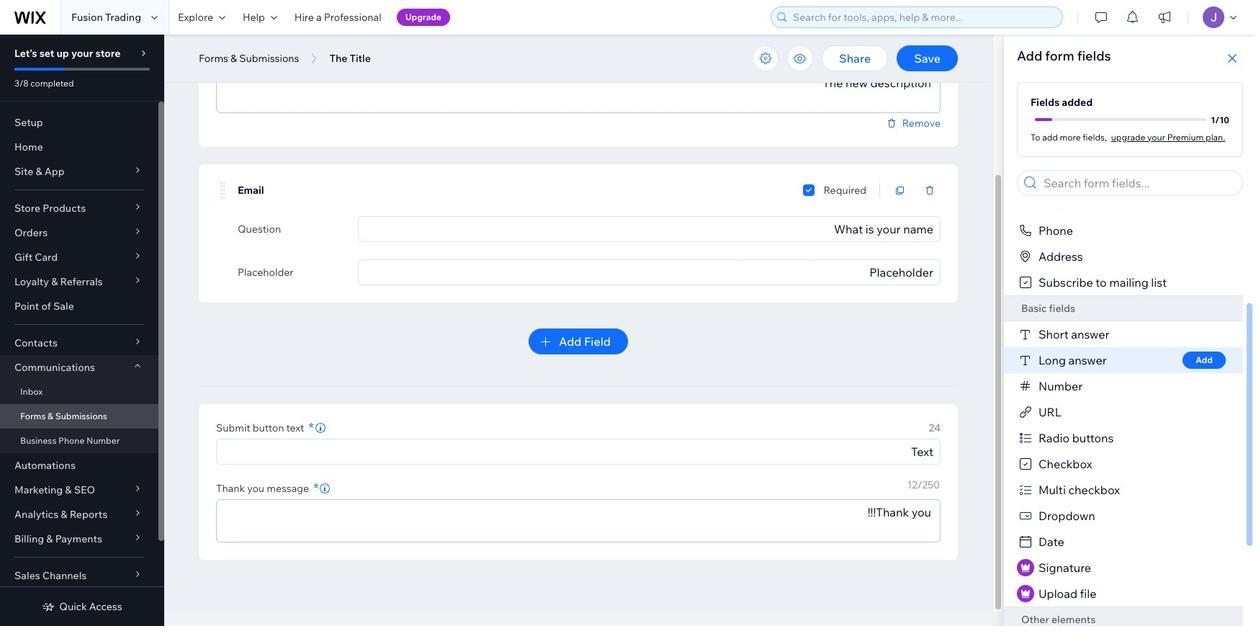 Task type: locate. For each thing, give the bounding box(es) containing it.
& inside "popup button"
[[61, 508, 67, 521]]

sale
[[53, 300, 74, 313]]

sales
[[14, 569, 40, 582]]

submit button text *
[[216, 419, 314, 436]]

site & app button
[[0, 159, 159, 184]]

/ for 1
[[1216, 114, 1220, 125]]

Add placeholder text… field
[[363, 260, 936, 285]]

radio buttons
[[1039, 431, 1114, 445]]

1 vertical spatial number
[[87, 435, 120, 446]]

fields down subscribe
[[1050, 302, 1076, 315]]

1 vertical spatial phone
[[58, 435, 85, 446]]

* right text
[[309, 419, 314, 436]]

& for forms & submissions "button"
[[231, 52, 237, 65]]

forms for forms & submissions link on the left of the page
[[20, 411, 46, 422]]

upgrade
[[405, 12, 442, 22]]

submissions down help button
[[239, 52, 299, 65]]

answer down short answer
[[1069, 353, 1107, 368]]

hire
[[295, 11, 314, 24]]

remove button
[[885, 117, 941, 130]]

site
[[14, 165, 33, 178]]

& for site & app dropdown button
[[36, 165, 42, 178]]

0 vertical spatial forms & submissions
[[199, 52, 299, 65]]

email up address
[[1039, 197, 1069, 212]]

1 vertical spatial answer
[[1069, 353, 1107, 368]]

2 vertical spatial /
[[918, 479, 923, 491]]

long answer
[[1039, 353, 1107, 368]]

0 vertical spatial number
[[1039, 379, 1083, 393]]

of
[[41, 300, 51, 313]]

1 vertical spatial email
[[1039, 197, 1069, 212]]

communications
[[14, 361, 95, 374]]

answer for short answer
[[1072, 327, 1110, 342]]

seo
[[74, 484, 95, 497]]

forms & submissions inside sidebar "element"
[[20, 411, 107, 422]]

number down forms & submissions link on the left of the page
[[87, 435, 120, 446]]

automations
[[14, 459, 76, 472]]

None checkbox
[[804, 182, 815, 199]]

phone up address
[[1039, 223, 1074, 238]]

point of sale
[[14, 300, 74, 313]]

remove
[[903, 117, 941, 130]]

answer up long answer
[[1072, 327, 1110, 342]]

0 vertical spatial phone
[[1039, 223, 1074, 238]]

1 vertical spatial /
[[1216, 114, 1220, 125]]

dropdown
[[1039, 509, 1096, 523]]

0 horizontal spatial forms & submissions
[[20, 411, 107, 422]]

automations link
[[0, 453, 159, 478]]

set
[[39, 47, 54, 60]]

your right upgrade at the right
[[1148, 132, 1166, 142]]

add for add field
[[559, 334, 582, 349]]

multi
[[1039, 483, 1066, 497]]

1 vertical spatial submissions
[[55, 411, 107, 422]]

2 vertical spatial add
[[1196, 355, 1214, 365]]

& left description
[[231, 52, 237, 65]]

forms inside sidebar "element"
[[20, 411, 46, 422]]

marketing
[[14, 484, 63, 497]]

add for add form fields
[[1018, 48, 1043, 64]]

1 horizontal spatial forms
[[199, 52, 228, 65]]

submissions inside sidebar "element"
[[55, 411, 107, 422]]

0 vertical spatial forms
[[199, 52, 228, 65]]

signature
[[1039, 561, 1092, 575]]

0 horizontal spatial add
[[559, 334, 582, 349]]

& right "site"
[[36, 165, 42, 178]]

& inside popup button
[[65, 484, 72, 497]]

0 horizontal spatial your
[[71, 47, 93, 60]]

inbox link
[[0, 380, 159, 404]]

0 vertical spatial submissions
[[239, 52, 299, 65]]

home link
[[0, 135, 159, 159]]

business phone number link
[[0, 429, 159, 453]]

your right up
[[71, 47, 93, 60]]

button
[[253, 422, 284, 435]]

& inside dropdown button
[[46, 533, 53, 546]]

& inside "button"
[[231, 52, 237, 65]]

0 horizontal spatial /
[[912, 49, 916, 62]]

Add a short description... text field
[[217, 71, 940, 112]]

1
[[1212, 114, 1216, 125]]

forms & submissions inside "button"
[[199, 52, 299, 65]]

phone down forms & submissions link on the left of the page
[[58, 435, 85, 446]]

& left reports
[[61, 508, 67, 521]]

0 vertical spatial *
[[309, 419, 314, 436]]

&
[[231, 52, 237, 65], [36, 165, 42, 178], [51, 275, 58, 288], [48, 411, 53, 422], [65, 484, 72, 497], [61, 508, 67, 521], [46, 533, 53, 546]]

answer for long answer
[[1069, 353, 1107, 368]]

business phone number
[[20, 435, 120, 446]]

1 vertical spatial *
[[314, 480, 319, 497]]

0 vertical spatial /
[[912, 49, 916, 62]]

& right billing
[[46, 533, 53, 546]]

analytics & reports button
[[0, 502, 159, 527]]

0 horizontal spatial fields
[[1050, 302, 1076, 315]]

Search form fields... field
[[1040, 171, 1239, 195]]

app
[[44, 165, 65, 178]]

submissions down inbox link
[[55, 411, 107, 422]]

added
[[1062, 96, 1093, 109]]

add field button
[[529, 329, 628, 355]]

hire a professional
[[295, 11, 382, 24]]

e.g., Submit field
[[221, 440, 936, 464]]

0 vertical spatial fields
[[1078, 48, 1112, 64]]

0 horizontal spatial submissions
[[55, 411, 107, 422]]

& left 'seo'
[[65, 484, 72, 497]]

reports
[[70, 508, 108, 521]]

fields
[[1031, 96, 1060, 109]]

field
[[584, 334, 611, 349]]

marketing & seo button
[[0, 478, 159, 502]]

trading
[[105, 11, 141, 24]]

referrals
[[60, 275, 103, 288]]

& up business
[[48, 411, 53, 422]]

upgrade your premium plan. button
[[1112, 130, 1226, 143]]

file
[[1081, 587, 1097, 601]]

1 vertical spatial add
[[559, 334, 582, 349]]

store
[[95, 47, 121, 60]]

store products button
[[0, 196, 159, 221]]

0 vertical spatial your
[[71, 47, 93, 60]]

forms & submissions for forms & submissions link on the left of the page
[[20, 411, 107, 422]]

/ for 12
[[918, 479, 923, 491]]

12 / 250
[[908, 479, 940, 491]]

setup link
[[0, 110, 159, 135]]

1 horizontal spatial email
[[1039, 197, 1069, 212]]

analytics
[[14, 508, 59, 521]]

1 horizontal spatial /
[[918, 479, 923, 491]]

10
[[1220, 114, 1230, 125]]

help
[[243, 11, 265, 24]]

up
[[57, 47, 69, 60]]

0 vertical spatial add
[[1018, 48, 1043, 64]]

forms down the inbox
[[20, 411, 46, 422]]

0 vertical spatial answer
[[1072, 327, 1110, 342]]

answer
[[1072, 327, 1110, 342], [1069, 353, 1107, 368]]

phone
[[1039, 223, 1074, 238], [58, 435, 85, 446]]

message
[[267, 482, 309, 495]]

& right loyalty
[[51, 275, 58, 288]]

marketing & seo
[[14, 484, 95, 497]]

forms & submissions down help
[[199, 52, 299, 65]]

1 vertical spatial your
[[1148, 132, 1166, 142]]

0 vertical spatial email
[[238, 184, 264, 197]]

1 vertical spatial forms
[[20, 411, 46, 422]]

0 horizontal spatial number
[[87, 435, 120, 446]]

1 horizontal spatial submissions
[[239, 52, 299, 65]]

*
[[309, 419, 314, 436], [314, 480, 319, 497]]

title
[[350, 52, 371, 65]]

0 horizontal spatial forms
[[20, 411, 46, 422]]

list
[[1152, 275, 1168, 290]]

phone inside sidebar "element"
[[58, 435, 85, 446]]

forms & submissions for forms & submissions "button"
[[199, 52, 299, 65]]

1 horizontal spatial forms & submissions
[[199, 52, 299, 65]]

address
[[1039, 249, 1084, 264]]

* right message
[[314, 480, 319, 497]]

1 horizontal spatial number
[[1039, 379, 1083, 393]]

0 horizontal spatial phone
[[58, 435, 85, 446]]

submissions
[[239, 52, 299, 65], [55, 411, 107, 422]]

professional
[[324, 11, 382, 24]]

hire a professional link
[[286, 0, 390, 35]]

form
[[1046, 48, 1075, 64]]

billing
[[14, 533, 44, 546]]

number down long
[[1039, 379, 1083, 393]]

1 vertical spatial forms & submissions
[[20, 411, 107, 422]]

basic fields
[[1022, 302, 1076, 315]]

help button
[[234, 0, 286, 35]]

1 horizontal spatial add
[[1018, 48, 1043, 64]]

0 horizontal spatial email
[[238, 184, 264, 197]]

forms inside "button"
[[199, 52, 228, 65]]

email up question
[[238, 184, 264, 197]]

explore
[[178, 11, 213, 24]]

fusion
[[71, 11, 103, 24]]

submissions inside "button"
[[239, 52, 299, 65]]

fields right form at the right
[[1078, 48, 1112, 64]]

/ for 19
[[912, 49, 916, 62]]

19 / 1000
[[901, 49, 940, 62]]

submit
[[216, 422, 251, 435]]

1 horizontal spatial phone
[[1039, 223, 1074, 238]]

fields,
[[1083, 132, 1107, 142]]

forms & submissions up business phone number
[[20, 411, 107, 422]]

2 horizontal spatial /
[[1216, 114, 1220, 125]]

forms & submissions
[[199, 52, 299, 65], [20, 411, 107, 422]]

forms down explore
[[199, 52, 228, 65]]

add button
[[1183, 352, 1227, 369]]



Task type: vqa. For each thing, say whether or not it's contained in the screenshot.
the answer to the bottom
yes



Task type: describe. For each thing, give the bounding box(es) containing it.
& for loyalty & referrals dropdown button
[[51, 275, 58, 288]]

store
[[14, 202, 40, 215]]

let's
[[14, 47, 37, 60]]

the title button
[[322, 48, 378, 69]]

premium
[[1168, 132, 1204, 142]]

submissions for forms & submissions link on the left of the page
[[55, 411, 107, 422]]

250
[[923, 479, 940, 491]]

subscribe to mailing list
[[1039, 275, 1168, 290]]

home
[[14, 141, 43, 153]]

point
[[14, 300, 39, 313]]

submissions for forms & submissions "button"
[[239, 52, 299, 65]]

sidebar element
[[0, 35, 164, 626]]

thank you message *
[[216, 480, 319, 497]]

save
[[915, 51, 941, 66]]

forms & submissions button
[[192, 48, 307, 69]]

products
[[43, 202, 86, 215]]

question
[[238, 223, 281, 236]]

sales channels
[[14, 569, 87, 582]]

basic
[[1022, 302, 1047, 315]]

plan.
[[1206, 132, 1226, 142]]

1000
[[916, 49, 940, 62]]

communications button
[[0, 355, 159, 380]]

quick access button
[[42, 600, 122, 613]]

subscribe
[[1039, 275, 1094, 290]]

billing & payments button
[[0, 527, 159, 551]]

24
[[929, 422, 941, 435]]

loyalty
[[14, 275, 49, 288]]

channels
[[42, 569, 87, 582]]

contacts button
[[0, 331, 159, 355]]

orders
[[14, 226, 48, 239]]

sales channels button
[[0, 564, 159, 588]]

to add more fields, upgrade your premium plan.
[[1031, 132, 1226, 142]]

multi checkbox
[[1039, 483, 1121, 497]]

1 vertical spatial fields
[[1050, 302, 1076, 315]]

* for thank you message *
[[314, 480, 319, 497]]

you
[[247, 482, 265, 495]]

2 horizontal spatial add
[[1196, 355, 1214, 365]]

& for forms & submissions link on the left of the page
[[48, 411, 53, 422]]

& for marketing & seo popup button
[[65, 484, 72, 497]]

business
[[20, 435, 57, 446]]

fields added
[[1031, 96, 1093, 109]]

required
[[824, 184, 867, 197]]

upload
[[1039, 587, 1078, 601]]

12
[[908, 479, 918, 491]]

the
[[330, 52, 348, 65]]

add form fields
[[1018, 48, 1112, 64]]

share
[[840, 51, 871, 66]]

upgrade button
[[397, 9, 450, 26]]

mailing
[[1110, 275, 1149, 290]]

contacts
[[14, 337, 58, 350]]

checkbox
[[1039, 457, 1093, 471]]

3/8 completed
[[14, 78, 74, 89]]

e.g., Thanks for submitting! text field
[[217, 500, 940, 542]]

1 horizontal spatial your
[[1148, 132, 1166, 142]]

your inside sidebar "element"
[[71, 47, 93, 60]]

short answer
[[1039, 327, 1110, 342]]

save button
[[897, 45, 958, 71]]

card
[[35, 251, 58, 264]]

site & app
[[14, 165, 65, 178]]

gift
[[14, 251, 33, 264]]

placeholder
[[238, 266, 294, 279]]

to
[[1096, 275, 1107, 290]]

forms for forms & submissions "button"
[[199, 52, 228, 65]]

3/8
[[14, 78, 29, 89]]

short
[[1039, 327, 1069, 342]]

upgrade
[[1112, 132, 1146, 142]]

quick access
[[59, 600, 122, 613]]

quick
[[59, 600, 87, 613]]

* for submit button text *
[[309, 419, 314, 436]]

long
[[1039, 353, 1067, 368]]

loyalty & referrals button
[[0, 270, 159, 294]]

& for billing & payments dropdown button
[[46, 533, 53, 546]]

add field
[[559, 334, 611, 349]]

the title
[[330, 52, 371, 65]]

1 / 10
[[1212, 114, 1230, 125]]

upload file
[[1039, 587, 1097, 601]]

& for analytics & reports "popup button"
[[61, 508, 67, 521]]

share button
[[822, 45, 889, 71]]

Type your question here... field
[[363, 217, 936, 241]]

description
[[243, 53, 296, 66]]

fusion trading
[[71, 11, 141, 24]]

inbox
[[20, 386, 43, 397]]

Search for tools, apps, help & more... field
[[789, 7, 1059, 27]]

form
[[216, 53, 241, 66]]

more
[[1060, 132, 1081, 142]]

number inside sidebar "element"
[[87, 435, 120, 446]]

1 horizontal spatial fields
[[1078, 48, 1112, 64]]

date
[[1039, 535, 1065, 549]]

buttons
[[1073, 431, 1114, 445]]



